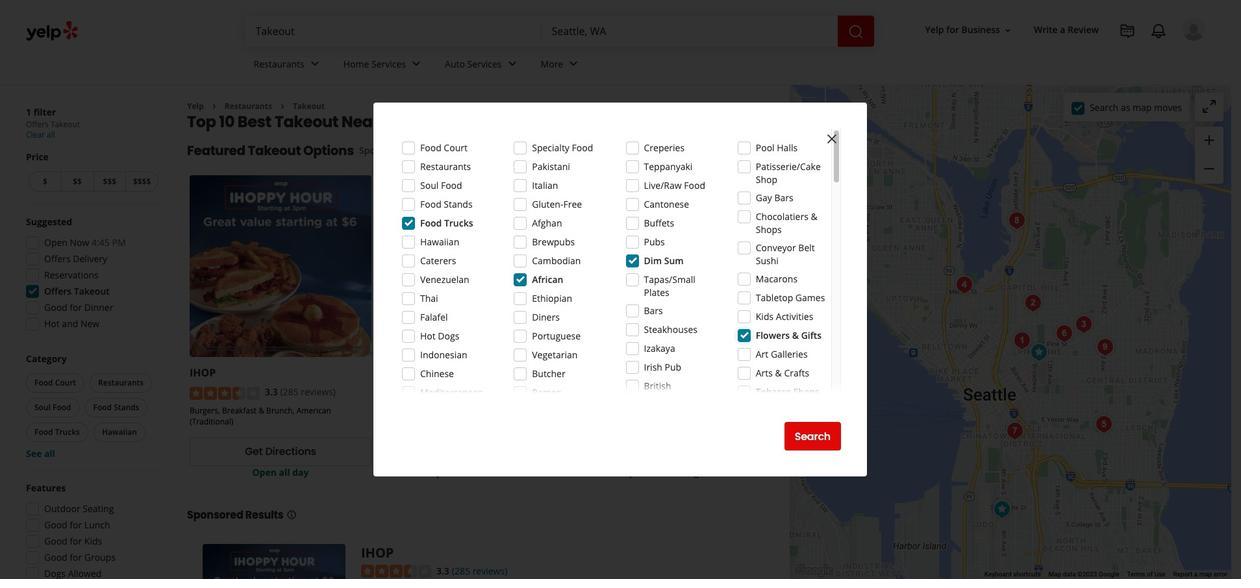 Task type: locate. For each thing, give the bounding box(es) containing it.
1 vertical spatial (285
[[452, 565, 470, 577]]

soul inside search dialog
[[420, 179, 439, 192]]

dinner
[[84, 301, 113, 314]]

clear
[[26, 129, 45, 140]]

0 horizontal spatial hawaiian
[[102, 427, 137, 438]]

0 vertical spatial yelp
[[925, 24, 944, 36]]

good for good for kids
[[44, 535, 67, 548]]

stands inside search dialog
[[444, 198, 473, 210]]

& for chocolatiers
[[811, 210, 818, 223]]

1 horizontal spatial 3.3
[[437, 565, 449, 577]]

0 horizontal spatial stands
[[114, 402, 139, 413]]

until for pizza hut
[[456, 466, 475, 479]]

2 good from the top
[[44, 519, 67, 531]]

brunch,
[[266, 405, 295, 416]]

trucks down the soul food "button" at bottom left
[[55, 427, 80, 438]]

a
[[1060, 24, 1066, 36], [1195, 571, 1198, 578]]

buffets
[[644, 217, 674, 229]]

24 chevron down v2 image right the auto services at the left top of page
[[504, 56, 520, 72]]

pm for open now 4:45 pm
[[112, 236, 126, 249]]

kids up flowers
[[756, 311, 774, 323]]

1 horizontal spatial soul food
[[420, 179, 462, 192]]

yelp for yelp for business
[[925, 24, 944, 36]]

for down offers takeout
[[70, 301, 82, 314]]

1 until from the left
[[456, 466, 475, 479]]

3.3 star rating image left 3.3 link
[[361, 565, 431, 578]]

services right auto
[[467, 58, 502, 70]]

portuguese
[[532, 330, 581, 342]]

trucks
[[444, 217, 473, 229], [55, 427, 80, 438]]

0 vertical spatial ihop
[[190, 366, 216, 380]]

reviews) up 'american'
[[301, 386, 336, 398]]

3.3 star rating image
[[190, 387, 260, 400], [361, 565, 431, 578]]

good for good for dinner
[[44, 301, 67, 314]]

pool halls
[[756, 142, 798, 154]]

until
[[456, 466, 475, 479], [649, 466, 668, 479]]

court up the soul food "button" at bottom left
[[55, 377, 76, 388]]

2 vertical spatial all
[[279, 466, 290, 479]]

open for open now 4:45 pm
[[44, 236, 68, 249]]

map right as at top right
[[1133, 101, 1152, 113]]

all right see
[[44, 448, 55, 460]]

0 horizontal spatial food trucks
[[34, 427, 80, 438]]

featured takeout options
[[187, 142, 354, 160]]

0 horizontal spatial pm
[[112, 236, 126, 249]]

review
[[1068, 24, 1099, 36]]

shortcuts
[[1014, 571, 1041, 578]]

0 horizontal spatial shops
[[756, 223, 782, 236]]

co may bistro image
[[1004, 208, 1030, 234]]

1 vertical spatial food trucks
[[34, 427, 80, 438]]

open
[[44, 236, 68, 249], [252, 466, 277, 479], [429, 466, 453, 479], [622, 466, 646, 479]]

1 vertical spatial 3.3 star rating image
[[361, 565, 431, 578]]

0 horizontal spatial trucks
[[55, 427, 80, 438]]

yelp for yelp link
[[187, 101, 204, 112]]

keyboard shortcuts button
[[985, 570, 1041, 579]]

plates
[[644, 286, 670, 299]]

0 horizontal spatial a
[[1060, 24, 1066, 36]]

sushi
[[756, 255, 779, 267]]

(285 right 3.3 link
[[452, 565, 470, 577]]

16 chevron down v2 image
[[1003, 25, 1013, 36]]

moves
[[1154, 101, 1182, 113]]

0 vertical spatial (285
[[280, 386, 299, 398]]

1 vertical spatial offers
[[44, 253, 71, 265]]

ramen
[[532, 387, 562, 399]]

map for error
[[1200, 571, 1213, 578]]

stands
[[444, 198, 473, 210], [114, 402, 139, 413]]

steakhouses
[[644, 324, 698, 336]]

0 vertical spatial search
[[1090, 101, 1119, 113]]

0 horizontal spatial yelp
[[187, 101, 204, 112]]

outdoor
[[44, 503, 80, 515]]

search as map moves
[[1090, 101, 1182, 113]]

bars down plates
[[644, 305, 663, 317]]

hot down falafel
[[420, 330, 436, 342]]

& right chocolatiers in the top right of the page
[[811, 210, 818, 223]]

izakaya
[[644, 342, 675, 355]]

bars up chocolatiers in the top right of the page
[[775, 192, 794, 204]]

food trucks down the soul food "button" at bottom left
[[34, 427, 80, 438]]

get directions link
[[190, 438, 371, 466]]

trucks inside button
[[55, 427, 80, 438]]

0 vertical spatial food court
[[420, 142, 468, 154]]

1 horizontal spatial (285
[[452, 565, 470, 577]]

3.3 for 3.3
[[437, 565, 449, 577]]

0 vertical spatial ihop link
[[190, 366, 216, 380]]

all inside 1 filter offers takeout clear all
[[47, 129, 55, 140]]

sponsored left 16 info v2 image
[[359, 144, 406, 157]]

0 horizontal spatial sponsored
[[187, 508, 243, 523]]

google
[[1099, 571, 1120, 578]]

1 vertical spatial ihop
[[361, 544, 394, 562]]

group
[[1195, 127, 1224, 184], [22, 216, 161, 335], [23, 353, 161, 461], [22, 482, 161, 579]]

0 vertical spatial reviews)
[[301, 386, 336, 398]]

1 horizontal spatial hot
[[420, 330, 436, 342]]

pizza hut 44 reviews
[[382, 366, 430, 397]]

1 good from the top
[[44, 301, 67, 314]]

0 horizontal spatial services
[[372, 58, 406, 70]]

food stands inside "button"
[[93, 402, 139, 413]]

3.3 star rating image up breakfast
[[190, 387, 260, 400]]

1 horizontal spatial ihop link
[[361, 544, 394, 562]]

0 vertical spatial soul
[[420, 179, 439, 192]]

1 vertical spatial food stands
[[93, 402, 139, 413]]

zoom in image
[[1202, 132, 1217, 148]]

1 horizontal spatial food stands
[[420, 198, 473, 210]]

16 chevron right v2 image
[[209, 101, 219, 112]]

home inside home services link
[[343, 58, 369, 70]]

hot for hot and new
[[44, 318, 60, 330]]

write a review link
[[1029, 18, 1104, 42]]

0 horizontal spatial until
[[456, 466, 475, 479]]

all
[[47, 129, 55, 140], [44, 448, 55, 460], [279, 466, 290, 479]]

until for applebee's grill + bar
[[649, 466, 668, 479]]

services
[[372, 58, 406, 70], [467, 58, 502, 70]]

lunch
[[84, 519, 110, 531]]

1 vertical spatial kids
[[84, 535, 102, 548]]

user actions element
[[915, 16, 1224, 96]]

open down get
[[252, 466, 277, 479]]

1 vertical spatial map
[[1200, 571, 1213, 578]]

restaurants link up 16 chevron right v2 image
[[243, 47, 333, 84]]

0 horizontal spatial kids
[[84, 535, 102, 548]]

0 vertical spatial soul food
[[420, 179, 462, 192]]

3.3 up brunch,
[[265, 386, 278, 398]]

hot left and
[[44, 318, 60, 330]]

1 vertical spatial restaurants link
[[225, 101, 272, 112]]

hawaiian inside hawaiian button
[[102, 427, 137, 438]]

hawaiian button
[[93, 423, 145, 442]]

for down good for kids
[[70, 552, 82, 564]]

food stands button
[[85, 398, 148, 418]]

report a map error
[[1174, 571, 1228, 578]]

until left 11:00
[[456, 466, 475, 479]]

search image
[[848, 24, 864, 39]]

1 vertical spatial home
[[756, 405, 782, 417]]

16 info v2 image
[[409, 146, 419, 156]]

soul food inside the soul food "button"
[[34, 402, 71, 413]]

dogs
[[438, 330, 460, 342]]

data
[[1063, 571, 1076, 578]]

all inside group
[[44, 448, 55, 460]]

stands down restaurants button
[[114, 402, 139, 413]]

sponsored left results at the left
[[187, 508, 243, 523]]

2 24 chevron down v2 image from the left
[[409, 56, 424, 72]]

group containing features
[[22, 482, 161, 579]]

home up near
[[343, 58, 369, 70]]

hawaiian up the caterers
[[420, 236, 459, 248]]

0 vertical spatial home
[[343, 58, 369, 70]]

1 horizontal spatial court
[[444, 142, 468, 154]]

home for home services
[[343, 58, 369, 70]]

home down the tobacco
[[756, 405, 782, 417]]

1 horizontal spatial food trucks
[[420, 217, 473, 229]]

free
[[564, 198, 582, 210]]

0 vertical spatial map
[[1133, 101, 1152, 113]]

gifts
[[801, 329, 822, 342]]

services up "seattle,"
[[372, 58, 406, 70]]

None search field
[[245, 16, 877, 47]]

2 until from the left
[[649, 466, 668, 479]]

map left error
[[1200, 571, 1213, 578]]

pm right 4:45
[[112, 236, 126, 249]]

trucks up the caterers
[[444, 217, 473, 229]]

1 horizontal spatial a
[[1195, 571, 1198, 578]]

0 horizontal spatial food court
[[34, 377, 76, 388]]

map data ©2023 google
[[1049, 571, 1120, 578]]

sponsored
[[359, 144, 406, 157], [187, 508, 243, 523]]

patisserie/cake
[[756, 160, 821, 173]]

open inside group
[[44, 236, 68, 249]]

0 vertical spatial all
[[47, 129, 55, 140]]

1 horizontal spatial yelp
[[925, 24, 944, 36]]

0 horizontal spatial ihop
[[190, 366, 216, 380]]

pm inside group
[[112, 236, 126, 249]]

1 vertical spatial trucks
[[55, 427, 80, 438]]

takeout down 'filter'
[[51, 119, 80, 130]]

1
[[26, 106, 31, 118]]

24 chevron down v2 image right the more
[[566, 56, 582, 72]]

& left brunch,
[[259, 405, 264, 416]]

1 horizontal spatial map
[[1200, 571, 1213, 578]]

0 horizontal spatial bars
[[644, 305, 663, 317]]

1 vertical spatial a
[[1195, 571, 1198, 578]]

0 vertical spatial sponsored
[[359, 144, 406, 157]]

yelp left 16 chevron right v2 icon
[[187, 101, 204, 112]]

offers up reservations
[[44, 253, 71, 265]]

1 horizontal spatial hawaiian
[[420, 236, 459, 248]]

kids activities
[[756, 311, 814, 323]]

offers down reservations
[[44, 285, 72, 298]]

gay
[[756, 192, 772, 204]]

pm right 11:00
[[503, 466, 516, 479]]

hawaiian inside search dialog
[[420, 236, 459, 248]]

restaurants up food stands "button"
[[98, 377, 144, 388]]

a right write
[[1060, 24, 1066, 36]]

takeout
[[293, 101, 325, 112], [275, 111, 339, 133], [51, 119, 80, 130], [248, 142, 301, 160], [74, 285, 110, 298]]

shops down "crafts"
[[794, 386, 820, 398]]

24 chevron down v2 image inside home services link
[[409, 56, 424, 72]]

1 vertical spatial court
[[55, 377, 76, 388]]

home inside search dialog
[[756, 405, 782, 417]]

offers
[[26, 119, 49, 130], [44, 253, 71, 265], [44, 285, 72, 298]]

1 vertical spatial shops
[[794, 386, 820, 398]]

3.3 link
[[437, 564, 449, 578]]

takeout up dinner
[[74, 285, 110, 298]]

reviews) right 3.3 link
[[473, 565, 508, 577]]

search
[[1090, 101, 1119, 113], [795, 429, 831, 444]]

1 vertical spatial ihop link
[[361, 544, 394, 562]]

hot dogs
[[420, 330, 460, 342]]

1 vertical spatial yelp
[[187, 101, 204, 112]]

all right clear
[[47, 129, 55, 140]]

irish pub
[[644, 361, 682, 374]]

bar
[[666, 366, 684, 380]]

1 vertical spatial search
[[795, 429, 831, 444]]

good for good for lunch
[[44, 519, 67, 531]]

0 vertical spatial food trucks
[[420, 217, 473, 229]]

1 horizontal spatial trucks
[[444, 217, 473, 229]]

0 vertical spatial a
[[1060, 24, 1066, 36]]

yelp inside 'yelp for business' button
[[925, 24, 944, 36]]

soul food button
[[26, 398, 80, 418]]

soul food inside search dialog
[[420, 179, 462, 192]]

0 vertical spatial shops
[[756, 223, 782, 236]]

$$$
[[103, 176, 116, 187]]

4 24 chevron down v2 image from the left
[[566, 56, 582, 72]]

food inside food trucks button
[[34, 427, 53, 438]]

hot for hot dogs
[[420, 330, 436, 342]]

hawaiian down food stands "button"
[[102, 427, 137, 438]]

3.3
[[265, 386, 278, 398], [437, 565, 449, 577]]

& inside 'chocolatiers & shops'
[[811, 210, 818, 223]]

report
[[1174, 571, 1193, 578]]

& right arts
[[775, 367, 782, 379]]

& left the gifts
[[792, 329, 799, 342]]

takeout inside 1 filter offers takeout clear all
[[51, 119, 80, 130]]

close image
[[824, 131, 840, 147]]

©2023
[[1078, 571, 1098, 578]]

24 chevron down v2 image left auto
[[409, 56, 424, 72]]

good down good for kids
[[44, 552, 67, 564]]

0 horizontal spatial search
[[795, 429, 831, 444]]

1 horizontal spatial soul
[[420, 179, 439, 192]]

teppanyaki
[[644, 160, 693, 173]]

$$$$ button
[[126, 172, 159, 192]]

2 vertical spatial offers
[[44, 285, 72, 298]]

& for arts
[[775, 367, 782, 379]]

search left as at top right
[[1090, 101, 1119, 113]]

shops inside 'chocolatiers & shops'
[[756, 223, 782, 236]]

1 horizontal spatial sponsored
[[359, 144, 406, 157]]

of
[[1147, 571, 1153, 578]]

1 vertical spatial soul
[[34, 402, 51, 413]]

1 horizontal spatial food court
[[420, 142, 468, 154]]

gangnam seattle image
[[1002, 418, 1028, 444]]

1 horizontal spatial search
[[1090, 101, 1119, 113]]

a right report
[[1195, 571, 1198, 578]]

food inside food court button
[[34, 377, 53, 388]]

search inside button
[[795, 429, 831, 444]]

yelp left business
[[925, 24, 944, 36]]

1 vertical spatial stands
[[114, 402, 139, 413]]

1 vertical spatial all
[[44, 448, 55, 460]]

1 horizontal spatial pm
[[503, 466, 516, 479]]

kids down lunch
[[84, 535, 102, 548]]

0 vertical spatial hawaiian
[[420, 236, 459, 248]]

1 vertical spatial bars
[[644, 305, 663, 317]]

24 chevron down v2 image for restaurants
[[307, 56, 323, 72]]

venezuelan
[[420, 274, 469, 286]]

shops down chocolatiers in the top right of the page
[[756, 223, 782, 236]]

good down good for lunch
[[44, 535, 67, 548]]

0 vertical spatial food stands
[[420, 198, 473, 210]]

food stands up the caterers
[[420, 198, 473, 210]]

reservations
[[44, 269, 99, 281]]

food trucks up the caterers
[[420, 217, 473, 229]]

1 horizontal spatial reviews)
[[473, 565, 508, 577]]

24 chevron down v2 image up takeout link
[[307, 56, 323, 72]]

open left 11:00
[[429, 466, 453, 479]]

zoom out image
[[1202, 161, 1217, 177]]

3 good from the top
[[44, 535, 67, 548]]

sponsored for sponsored results
[[187, 508, 243, 523]]

1 horizontal spatial home
[[756, 405, 782, 417]]

4 good from the top
[[44, 552, 67, 564]]

hot inside search dialog
[[420, 330, 436, 342]]

(285 up brunch,
[[280, 386, 299, 398]]

hot inside group
[[44, 318, 60, 330]]

art
[[756, 348, 769, 361]]

halls
[[777, 142, 798, 154]]

get
[[245, 444, 263, 459]]

african
[[532, 274, 564, 286]]

1 horizontal spatial stands
[[444, 198, 473, 210]]

restaurants down "seattle,"
[[420, 160, 471, 173]]

1 vertical spatial 3.3
[[437, 565, 449, 577]]

$
[[43, 176, 47, 187]]

0 vertical spatial stands
[[444, 198, 473, 210]]

$$ button
[[61, 172, 93, 192]]

takeout up options
[[275, 111, 339, 133]]

24 chevron down v2 image
[[307, 56, 323, 72], [409, 56, 424, 72], [504, 56, 520, 72], [566, 56, 582, 72]]

restaurants inside business categories element
[[254, 58, 305, 70]]

3.3 left (285 reviews)
[[437, 565, 449, 577]]

open down suggested
[[44, 236, 68, 249]]

court inside search dialog
[[444, 142, 468, 154]]

soul
[[420, 179, 439, 192], [34, 402, 51, 413]]

kfc image
[[989, 497, 1015, 523]]

price
[[26, 151, 49, 163]]

0 horizontal spatial 3.3 star rating image
[[190, 387, 260, 400]]

restaurants link right 16 chevron right v2 icon
[[225, 101, 272, 112]]

gay bars
[[756, 192, 794, 204]]

0 horizontal spatial soul
[[34, 402, 51, 413]]

1 horizontal spatial shops
[[794, 386, 820, 398]]

0 vertical spatial offers
[[26, 119, 49, 130]]

open for open until midnight
[[622, 466, 646, 479]]

0 vertical spatial court
[[444, 142, 468, 154]]

0 horizontal spatial map
[[1133, 101, 1152, 113]]

good up and
[[44, 301, 67, 314]]

1 vertical spatial sponsored
[[187, 508, 243, 523]]

0 horizontal spatial court
[[55, 377, 76, 388]]

restaurants inside button
[[98, 377, 144, 388]]

for for groups
[[70, 552, 82, 564]]

1 horizontal spatial bars
[[775, 192, 794, 204]]

kids inside search dialog
[[756, 311, 774, 323]]

stands up the caterers
[[444, 198, 473, 210]]

biang biang noodles image
[[1010, 328, 1036, 354]]

court
[[444, 142, 468, 154], [55, 377, 76, 388]]

belt
[[799, 242, 815, 254]]

0 vertical spatial pm
[[112, 236, 126, 249]]

24 chevron down v2 image for more
[[566, 56, 582, 72]]

food trucks
[[420, 217, 473, 229], [34, 427, 80, 438]]

3 24 chevron down v2 image from the left
[[504, 56, 520, 72]]

0 vertical spatial trucks
[[444, 217, 473, 229]]

kids inside group
[[84, 535, 102, 548]]

open left midnight
[[622, 466, 646, 479]]

restaurants up 16 chevron right v2 image
[[254, 58, 305, 70]]

kedai makan image
[[1052, 321, 1078, 347]]

all left day
[[279, 466, 290, 479]]

search dialog
[[0, 0, 1241, 579]]

food stands down restaurants button
[[93, 402, 139, 413]]

1 vertical spatial soul food
[[34, 402, 71, 413]]

cantonese
[[644, 198, 689, 210]]

for left business
[[947, 24, 959, 36]]

2 services from the left
[[467, 58, 502, 70]]

24 chevron down v2 image inside the 'auto services' link
[[504, 56, 520, 72]]

irish
[[644, 361, 663, 374]]

ihop image
[[1026, 339, 1052, 365]]

sizzle&crunch image
[[952, 272, 978, 298]]

1 vertical spatial pm
[[503, 466, 516, 479]]

tobacco shops
[[756, 386, 820, 398]]

sodam chicken - capitol hill image
[[1071, 312, 1097, 337]]

24 chevron down v2 image inside more link
[[566, 56, 582, 72]]

report a map error link
[[1174, 571, 1228, 578]]

food court right 16 info v2 image
[[420, 142, 468, 154]]

1 services from the left
[[372, 58, 406, 70]]

until left midnight
[[649, 466, 668, 479]]

court right 16 info v2 image
[[444, 142, 468, 154]]

for up good for kids
[[70, 519, 82, 531]]

& inside burgers, breakfast & brunch, american (traditional)
[[259, 405, 264, 416]]

food court up the soul food "button" at bottom left
[[34, 377, 76, 388]]

(285
[[280, 386, 299, 398], [452, 565, 470, 577]]

google image
[[793, 563, 836, 579]]

for inside 'yelp for business' button
[[947, 24, 959, 36]]

good down outdoor
[[44, 519, 67, 531]]

search down decor
[[795, 429, 831, 444]]

for down good for lunch
[[70, 535, 82, 548]]

0 vertical spatial 3.3
[[265, 386, 278, 398]]

1 24 chevron down v2 image from the left
[[307, 56, 323, 72]]

offers down 'filter'
[[26, 119, 49, 130]]



Task type: describe. For each thing, give the bounding box(es) containing it.
0 vertical spatial bars
[[775, 192, 794, 204]]

suggested
[[26, 216, 72, 228]]

home for home decor
[[756, 405, 782, 417]]

features
[[26, 482, 66, 494]]

0 vertical spatial restaurants link
[[243, 47, 333, 84]]

flowers
[[756, 329, 790, 342]]

tabletop
[[756, 292, 793, 304]]

galleries
[[771, 348, 808, 361]]

diners
[[532, 311, 560, 324]]

delivery
[[73, 253, 107, 265]]

pakistani
[[532, 160, 570, 173]]

court inside button
[[55, 377, 76, 388]]

chocolatiers
[[756, 210, 809, 223]]

map region
[[782, 62, 1241, 579]]

food court button
[[26, 374, 85, 393]]

services for home services
[[372, 58, 406, 70]]

mediterranean
[[420, 387, 484, 399]]

all for see all
[[44, 448, 55, 460]]

new
[[81, 318, 100, 330]]

24 chevron down v2 image for auto services
[[504, 56, 520, 72]]

games
[[796, 292, 825, 304]]

best
[[238, 111, 272, 133]]

error
[[1214, 571, 1228, 578]]

home decor
[[756, 405, 809, 417]]

a for report
[[1195, 571, 1198, 578]]

0 horizontal spatial (285
[[280, 386, 299, 398]]

restaurants button
[[90, 374, 152, 393]]

group containing suggested
[[22, 216, 161, 335]]

open for open until 11:00 pm
[[429, 466, 453, 479]]

food trucks inside button
[[34, 427, 80, 438]]

italian
[[532, 179, 558, 192]]

creperies
[[644, 142, 685, 154]]

services for auto services
[[467, 58, 502, 70]]

flowers & gifts
[[756, 329, 822, 342]]

sum
[[664, 255, 684, 267]]

tapas/small plates
[[644, 274, 696, 299]]

open until midnight
[[622, 466, 708, 479]]

pizza hut link
[[382, 366, 430, 380]]

taco bell image
[[990, 495, 1016, 521]]

conveyor belt sushi
[[756, 242, 815, 267]]

pm for open until 11:00 pm
[[503, 466, 516, 479]]

terms of use
[[1127, 571, 1166, 578]]

write a review
[[1034, 24, 1099, 36]]

yelp link
[[187, 101, 204, 112]]

dim
[[644, 255, 662, 267]]

for for lunch
[[70, 519, 82, 531]]

map
[[1049, 571, 1062, 578]]

yelp for business button
[[920, 18, 1019, 42]]

top 10 best takeout near seattle, washington
[[187, 111, 540, 133]]

16 info v2 image
[[286, 510, 297, 520]]

group containing category
[[23, 353, 161, 461]]

seating
[[83, 503, 114, 515]]

keyboard
[[985, 571, 1012, 578]]

tobacco
[[756, 386, 791, 398]]

breakfast
[[222, 405, 257, 416]]

open now 4:45 pm
[[44, 236, 126, 249]]

and
[[62, 318, 78, 330]]

afghan
[[532, 217, 562, 229]]

pub
[[665, 361, 682, 374]]

all for open all day
[[279, 466, 290, 479]]

24 chevron down v2 image for home services
[[409, 56, 424, 72]]

grill
[[633, 366, 654, 380]]

1 vertical spatial reviews)
[[473, 565, 508, 577]]

top
[[187, 111, 216, 133]]

sponsored results
[[187, 508, 284, 523]]

conveyor
[[756, 242, 796, 254]]

food trucks inside search dialog
[[420, 217, 473, 229]]

hut
[[411, 366, 430, 380]]

food inside food stands "button"
[[93, 402, 112, 413]]

food court inside food court button
[[34, 377, 76, 388]]

shop
[[756, 173, 778, 186]]

burgers, breakfast & brunch, american (traditional)
[[190, 405, 331, 427]]

ethiopian
[[532, 292, 572, 305]]

british
[[644, 380, 671, 392]]

offers inside 1 filter offers takeout clear all
[[26, 119, 49, 130]]

& for flowers
[[792, 329, 799, 342]]

home services link
[[333, 47, 435, 84]]

clear all link
[[26, 129, 55, 140]]

decor
[[784, 405, 809, 417]]

food court inside search dialog
[[420, 142, 468, 154]]

0 vertical spatial 3.3 star rating image
[[190, 387, 260, 400]]

10
[[219, 111, 235, 133]]

pizza
[[382, 366, 408, 380]]

brewpubs
[[532, 236, 575, 248]]

0 horizontal spatial reviews)
[[301, 386, 336, 398]]

results
[[245, 508, 284, 523]]

galbi burger broadway - caphill image
[[1021, 290, 1047, 316]]

1 horizontal spatial ihop
[[361, 544, 394, 562]]

gluten-
[[532, 198, 564, 210]]

good for good for groups
[[44, 552, 67, 564]]

takeout right 16 chevron right v2 image
[[293, 101, 325, 112]]

more link
[[530, 47, 592, 84]]

patisserie/cake shop
[[756, 160, 821, 186]]

business
[[962, 24, 1000, 36]]

live/raw
[[644, 179, 682, 192]]

terms of use link
[[1127, 571, 1166, 578]]

auto
[[445, 58, 465, 70]]

search for search as map moves
[[1090, 101, 1119, 113]]

indonesian
[[420, 349, 467, 361]]

food stands inside search dialog
[[420, 198, 473, 210]]

search for search
[[795, 429, 831, 444]]

takeout down best
[[248, 142, 301, 160]]

vegetarian
[[532, 349, 578, 361]]

soul inside "button"
[[34, 402, 51, 413]]

(285 reviews) link
[[452, 564, 508, 578]]

sponsored for sponsored
[[359, 144, 406, 157]]

midnight
[[670, 466, 708, 479]]

applebee's grill + bar link
[[574, 366, 684, 380]]

takeout link
[[293, 101, 325, 112]]

seattle fish guys image
[[1091, 412, 1117, 438]]

get directions
[[245, 444, 316, 459]]

expand map image
[[1202, 99, 1217, 114]]

restaurants right 16 chevron right v2 icon
[[225, 101, 272, 112]]

16 chevron right v2 image
[[277, 101, 288, 112]]

3.3 (285 reviews)
[[265, 386, 336, 398]]

for for business
[[947, 24, 959, 36]]

for for dinner
[[70, 301, 82, 314]]

0 horizontal spatial ihop link
[[190, 366, 216, 380]]

for for kids
[[70, 535, 82, 548]]

macarons
[[756, 273, 798, 285]]

chocolatiers & shops
[[756, 210, 818, 236]]

stands inside "button"
[[114, 402, 139, 413]]

+
[[657, 366, 663, 380]]

3.3 for 3.3 (285 reviews)
[[265, 386, 278, 398]]

burgers,
[[190, 405, 220, 416]]

a for write
[[1060, 24, 1066, 36]]

notifications image
[[1151, 23, 1167, 39]]

groups
[[84, 552, 116, 564]]

business categories element
[[243, 47, 1206, 84]]

trucks inside search dialog
[[444, 217, 473, 229]]

food inside the soul food "button"
[[53, 402, 71, 413]]

projects image
[[1120, 23, 1136, 39]]

map for moves
[[1133, 101, 1152, 113]]

offers for offers delivery
[[44, 253, 71, 265]]

1 filter offers takeout clear all
[[26, 106, 80, 140]]

open for open all day
[[252, 466, 277, 479]]

jerk shack kitchen image
[[1093, 334, 1119, 360]]

takeout inside group
[[74, 285, 110, 298]]

offers for offers takeout
[[44, 285, 72, 298]]

restaurants inside search dialog
[[420, 160, 471, 173]]

price group
[[26, 151, 161, 194]]

auto services
[[445, 58, 502, 70]]



Task type: vqa. For each thing, say whether or not it's contained in the screenshot.
Price "group"
yes



